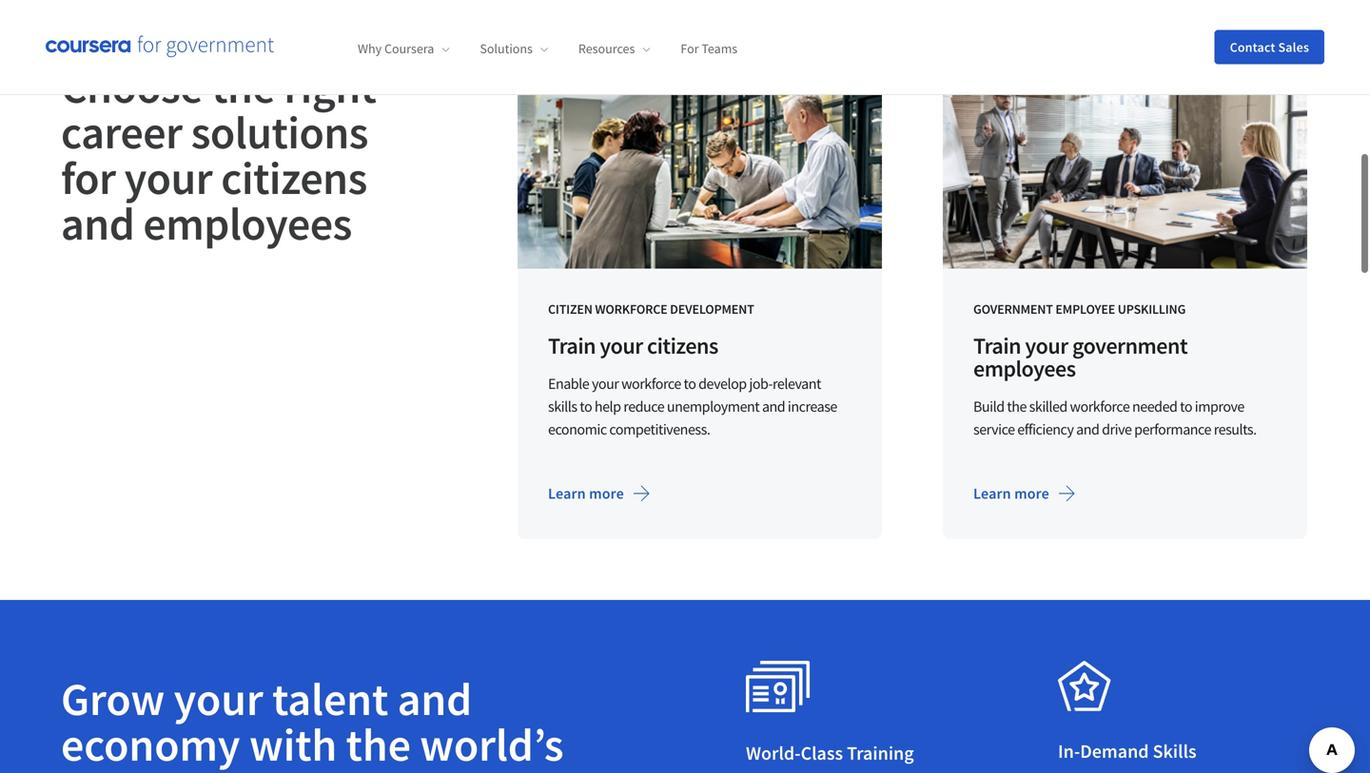 Task type: locate. For each thing, give the bounding box(es) containing it.
learn more link for train your citizens
[[533, 471, 666, 517]]

government
[[974, 301, 1053, 318]]

needed
[[1133, 397, 1178, 416]]

skills inside enable your workforce to develop job-relevant skills to help reduce unemployment and increase economic competitiveness.
[[548, 397, 577, 416]]

train your citizens image
[[518, 64, 882, 269]]

world-
[[746, 742, 801, 766]]

coursera
[[384, 40, 434, 57]]

1 horizontal spatial learn more link
[[958, 471, 1092, 517]]

build the skilled workforce  needed to improve service efficiency and drive performance results.
[[974, 397, 1257, 439]]

economy
[[61, 717, 240, 774]]

0 horizontal spatial to
[[580, 397, 592, 416]]

and inside "grow your talent and economy with the world's leading skills platform"
[[398, 671, 472, 728]]

train down government
[[974, 332, 1021, 360]]

2 horizontal spatial the
[[1007, 397, 1027, 416]]

learn for train your citizens
[[548, 484, 586, 504]]

contact
[[1230, 39, 1276, 56]]

0 horizontal spatial learn more link
[[533, 471, 666, 517]]

workforce up reduce
[[622, 374, 681, 394]]

train down citizen
[[548, 332, 596, 360]]

for teams link
[[681, 40, 738, 57]]

and
[[61, 195, 134, 252], [762, 397, 785, 416], [1077, 420, 1100, 439], [398, 671, 472, 728]]

to up performance
[[1180, 397, 1193, 416]]

in-demand skills image
[[1058, 662, 1112, 712]]

1 horizontal spatial learn
[[974, 484, 1012, 504]]

0 horizontal spatial learn
[[548, 484, 586, 504]]

0 vertical spatial citizens
[[221, 149, 367, 207]]

1 horizontal spatial to
[[684, 374, 696, 394]]

train your government employees
[[974, 332, 1188, 383]]

and inside enable your workforce to develop job-relevant skills to help reduce unemployment and increase economic competitiveness.
[[762, 397, 785, 416]]

workforce up drive
[[1070, 397, 1130, 416]]

2 train from the left
[[974, 332, 1021, 360]]

choose
[[61, 58, 203, 115]]

learn more link down efficiency
[[958, 471, 1092, 517]]

learn more link down 'economic'
[[533, 471, 666, 517]]

to left help
[[580, 397, 592, 416]]

1 horizontal spatial more
[[1015, 484, 1050, 504]]

and inside the build the skilled workforce  needed to improve service efficiency and drive performance results.
[[1077, 420, 1100, 439]]

employees
[[143, 195, 352, 252], [974, 354, 1076, 383]]

1 horizontal spatial the
[[346, 717, 411, 774]]

your inside "grow your talent and economy with the world's leading skills platform"
[[174, 671, 263, 728]]

0 horizontal spatial the
[[211, 58, 275, 115]]

2 learn from the left
[[974, 484, 1012, 504]]

1 vertical spatial citizens
[[647, 332, 718, 360]]

world-class training
[[746, 742, 914, 766]]

more down efficiency
[[1015, 484, 1050, 504]]

1 vertical spatial skills
[[215, 762, 314, 774]]

solutions link
[[480, 40, 548, 57]]

world-class content image
[[746, 662, 811, 714]]

1 learn more link from the left
[[533, 471, 666, 517]]

citizens
[[221, 149, 367, 207], [647, 332, 718, 360]]

learn for train your government employees
[[974, 484, 1012, 504]]

1 learn from the left
[[548, 484, 586, 504]]

1 more from the left
[[589, 484, 624, 504]]

enable
[[548, 374, 589, 394]]

your
[[124, 149, 212, 207], [600, 332, 643, 360], [1025, 332, 1069, 360], [592, 374, 619, 394], [174, 671, 263, 728]]

skills down "talent"
[[215, 762, 314, 774]]

the for build
[[1007, 397, 1027, 416]]

career
[[61, 104, 182, 161]]

grow your talent and economy with the world's leading skills platform
[[61, 671, 564, 774]]

skills down enable
[[548, 397, 577, 416]]

why coursera
[[358, 40, 434, 57]]

learn more
[[548, 484, 624, 504], [974, 484, 1050, 504]]

workforce inside enable your workforce to develop job-relevant skills to help reduce unemployment and increase economic competitiveness.
[[622, 374, 681, 394]]

workforce
[[595, 301, 668, 318]]

and down job-
[[762, 397, 785, 416]]

efficiency
[[1018, 420, 1074, 439]]

1 vertical spatial the
[[1007, 397, 1027, 416]]

improve
[[1195, 397, 1245, 416]]

workforce inside the build the skilled workforce  needed to improve service efficiency and drive performance results.
[[1070, 397, 1130, 416]]

training
[[847, 742, 914, 766]]

build
[[974, 397, 1005, 416]]

choose the right career solutions for your citizens and employees
[[61, 58, 376, 252]]

the inside choose the right career solutions for your citizens and employees
[[211, 58, 275, 115]]

contact sales
[[1230, 39, 1310, 56]]

your inside the train your government employees
[[1025, 332, 1069, 360]]

0 horizontal spatial employees
[[143, 195, 352, 252]]

1 horizontal spatial learn more
[[974, 484, 1050, 504]]

2 more from the left
[[1015, 484, 1050, 504]]

skills
[[548, 397, 577, 416], [215, 762, 314, 774]]

the left 'right'
[[211, 58, 275, 115]]

learn down service
[[974, 484, 1012, 504]]

learn more for train your citizens
[[548, 484, 624, 504]]

1 vertical spatial employees
[[974, 354, 1076, 383]]

and up the platform
[[398, 671, 472, 728]]

citizens inside choose the right career solutions for your citizens and employees
[[221, 149, 367, 207]]

grow
[[61, 671, 165, 728]]

and down career
[[61, 195, 134, 252]]

train your citizens
[[548, 332, 718, 360]]

develop
[[699, 374, 747, 394]]

the
[[211, 58, 275, 115], [1007, 397, 1027, 416], [346, 717, 411, 774]]

0 horizontal spatial citizens
[[221, 149, 367, 207]]

workforce
[[622, 374, 681, 394], [1070, 397, 1130, 416]]

0 vertical spatial skills
[[548, 397, 577, 416]]

competitiveness.
[[610, 420, 710, 439]]

train inside the train your government employees
[[974, 332, 1021, 360]]

learn more link
[[533, 471, 666, 517], [958, 471, 1092, 517]]

0 vertical spatial the
[[211, 58, 275, 115]]

train for train your citizens
[[548, 332, 596, 360]]

0 vertical spatial workforce
[[622, 374, 681, 394]]

the for choose
[[211, 58, 275, 115]]

1 learn more from the left
[[548, 484, 624, 504]]

economic
[[548, 420, 607, 439]]

0 horizontal spatial skills
[[215, 762, 314, 774]]

for
[[61, 149, 116, 207]]

1 horizontal spatial workforce
[[1070, 397, 1130, 416]]

right
[[284, 58, 376, 115]]

0 horizontal spatial train
[[548, 332, 596, 360]]

0 vertical spatial employees
[[143, 195, 352, 252]]

the right build
[[1007, 397, 1027, 416]]

more
[[589, 484, 624, 504], [1015, 484, 1050, 504]]

1 train from the left
[[548, 332, 596, 360]]

results.
[[1214, 420, 1257, 439]]

1 vertical spatial workforce
[[1070, 397, 1130, 416]]

and left drive
[[1077, 420, 1100, 439]]

skilled
[[1030, 397, 1068, 416]]

upskilling
[[1118, 301, 1186, 318]]

the right with
[[346, 717, 411, 774]]

to
[[684, 374, 696, 394], [580, 397, 592, 416], [1180, 397, 1193, 416]]

train
[[548, 332, 596, 360], [974, 332, 1021, 360]]

learn down 'economic'
[[548, 484, 586, 504]]

2 learn more from the left
[[974, 484, 1050, 504]]

demand
[[1081, 740, 1149, 764]]

your inside enable your workforce to develop job-relevant skills to help reduce unemployment and increase economic competitiveness.
[[592, 374, 619, 394]]

learn
[[548, 484, 586, 504], [974, 484, 1012, 504]]

2 learn more link from the left
[[958, 471, 1092, 517]]

train for train your government employees
[[974, 332, 1021, 360]]

1 horizontal spatial train
[[974, 332, 1021, 360]]

more down 'economic'
[[589, 484, 624, 504]]

to up unemployment
[[684, 374, 696, 394]]

0 horizontal spatial workforce
[[622, 374, 681, 394]]

learn more down service
[[974, 484, 1050, 504]]

the inside the build the skilled workforce  needed to improve service efficiency and drive performance results.
[[1007, 397, 1027, 416]]

2 vertical spatial the
[[346, 717, 411, 774]]

0 horizontal spatial more
[[589, 484, 624, 504]]

2 horizontal spatial to
[[1180, 397, 1193, 416]]

learn more down 'economic'
[[548, 484, 624, 504]]

job-
[[749, 374, 773, 394]]

coursera for government image
[[46, 36, 274, 58]]

0 horizontal spatial learn more
[[548, 484, 624, 504]]

the inside "grow your talent and economy with the world's leading skills platform"
[[346, 717, 411, 774]]

1 horizontal spatial skills
[[548, 397, 577, 416]]

1 horizontal spatial employees
[[974, 354, 1076, 383]]

leading
[[61, 762, 206, 774]]



Task type: vqa. For each thing, say whether or not it's contained in the screenshot.
your
yes



Task type: describe. For each thing, give the bounding box(es) containing it.
world's
[[420, 717, 564, 774]]

enable your workforce to develop job-relevant skills to help reduce unemployment and increase economic competitiveness.
[[548, 374, 837, 439]]

in-demand skills
[[1058, 740, 1197, 764]]

teams
[[702, 40, 738, 57]]

class
[[801, 742, 843, 766]]

why
[[358, 40, 382, 57]]

for teams
[[681, 40, 738, 57]]

your for train your citizens
[[600, 332, 643, 360]]

citizen
[[548, 301, 593, 318]]

with
[[249, 717, 337, 774]]

to inside the build the skilled workforce  needed to improve service efficiency and drive performance results.
[[1180, 397, 1193, 416]]

government employee upskilling
[[974, 301, 1186, 318]]

unemployment
[[667, 397, 760, 416]]

your for train your government employees
[[1025, 332, 1069, 360]]

help
[[595, 397, 621, 416]]

solutions
[[480, 40, 533, 57]]

employee
[[1056, 301, 1116, 318]]

train your public employees image
[[943, 64, 1308, 269]]

drive
[[1102, 420, 1132, 439]]

1 horizontal spatial citizens
[[647, 332, 718, 360]]

platform
[[323, 762, 495, 774]]

development
[[670, 301, 754, 318]]

more for train your government employees
[[1015, 484, 1050, 504]]

increase
[[788, 397, 837, 416]]

and inside choose the right career solutions for your citizens and employees
[[61, 195, 134, 252]]

resources link
[[579, 40, 650, 57]]

your for enable your workforce to develop job-relevant skills to help reduce unemployment and increase economic competitiveness.
[[592, 374, 619, 394]]

talent
[[272, 671, 389, 728]]

skills inside "grow your talent and economy with the world's leading skills platform"
[[215, 762, 314, 774]]

for
[[681, 40, 699, 57]]

solutions
[[191, 104, 368, 161]]

relevant
[[773, 374, 821, 394]]

more for train your citizens
[[589, 484, 624, 504]]

employees inside the train your government employees
[[974, 354, 1076, 383]]

your inside choose the right career solutions for your citizens and employees
[[124, 149, 212, 207]]

reduce
[[624, 397, 665, 416]]

performance
[[1135, 420, 1212, 439]]

employees inside choose the right career solutions for your citizens and employees
[[143, 195, 352, 252]]

government
[[1073, 332, 1188, 360]]

in-
[[1058, 740, 1081, 764]]

service
[[974, 420, 1015, 439]]

learn more link for train your government employees
[[958, 471, 1092, 517]]

your for grow your talent and economy with the world's leading skills platform
[[174, 671, 263, 728]]

skills
[[1153, 740, 1197, 764]]

citizen workforce development
[[548, 301, 754, 318]]

why coursera link
[[358, 40, 450, 57]]

sales
[[1279, 39, 1310, 56]]

contact sales button
[[1215, 30, 1325, 64]]

learn more for train your government employees
[[974, 484, 1050, 504]]

resources
[[579, 40, 635, 57]]



